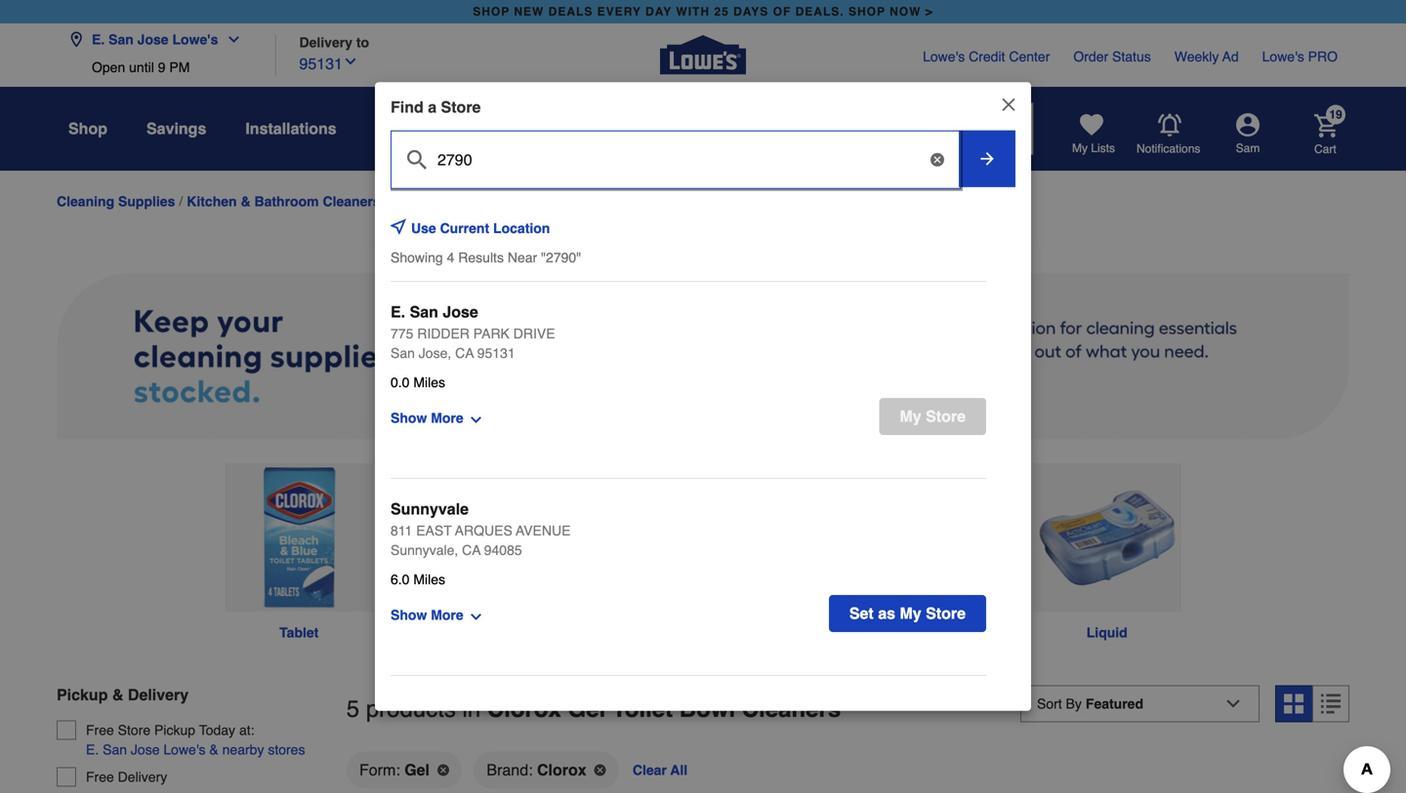 Task type: vqa. For each thing, say whether or not it's contained in the screenshot.
Find
yes



Task type: locate. For each thing, give the bounding box(es) containing it.
sunnyvale 811 east arques avenue sunnyvale, ca 94085
[[391, 500, 571, 558]]

clorox
[[439, 626, 482, 641], [487, 696, 561, 723], [537, 762, 586, 780]]

my
[[1072, 142, 1088, 155], [900, 407, 921, 425], [900, 605, 921, 623]]

1 horizontal spatial toilet
[[612, 696, 673, 723]]

& up free store pickup today at:
[[112, 687, 123, 705]]

0 vertical spatial miles
[[413, 375, 445, 390]]

1 vertical spatial 95131
[[477, 345, 515, 361]]

lowe's pro link
[[1262, 47, 1338, 66]]

lists
[[1091, 142, 1115, 155]]

jose inside e. san jose 775 ridder park drive san jose, ca 95131
[[443, 303, 478, 321]]

bowl up current
[[431, 194, 464, 209]]

None search field
[[500, 103, 1034, 173]]

1 free from the top
[[86, 723, 114, 739]]

show more down 0.0 miles
[[391, 410, 463, 426]]

tablet link
[[218, 464, 380, 643]]

& inside cleaning supplies / kitchen & bathroom cleaners
[[241, 194, 251, 209]]

jose inside 'button'
[[137, 32, 169, 47]]

95131 inside button
[[299, 55, 343, 73]]

1 vertical spatial pickup
[[154, 723, 195, 739]]

1 show from the top
[[391, 410, 427, 426]]

diy & ideas button
[[376, 111, 461, 146]]

find
[[391, 98, 424, 116]]

toilet
[[392, 194, 427, 209], [612, 696, 673, 723]]

my lists link
[[1072, 113, 1115, 156]]

e. right the "location" 'icon'
[[92, 32, 105, 47]]

2 vertical spatial jose
[[131, 743, 160, 758]]

pm
[[169, 60, 190, 75]]

more
[[431, 410, 463, 426], [431, 608, 463, 623]]

delivery down free store pickup today at:
[[118, 770, 167, 786]]

set as my store button
[[829, 595, 986, 632]]

shop
[[68, 120, 107, 138]]

jose up ridder
[[443, 303, 478, 321]]

1 miles from the top
[[413, 375, 445, 390]]

ca inside e. san jose 775 ridder park drive san jose, ca 95131
[[455, 345, 474, 361]]

every
[[597, 5, 641, 19]]

near
[[508, 250, 537, 265]]

0 vertical spatial bowl
[[431, 194, 464, 209]]

1 more from the top
[[431, 410, 463, 426]]

location
[[493, 220, 550, 236]]

shop left now
[[848, 5, 886, 19]]

1 vertical spatial gel
[[404, 762, 430, 780]]

1 vertical spatial show more
[[391, 608, 463, 623]]

e. inside button
[[86, 743, 99, 758]]

clorox right 'in'
[[487, 696, 561, 723]]

95131 down delivery to
[[299, 55, 343, 73]]

grid view image
[[1284, 695, 1304, 714]]

showing                                      4                                     results near "2790"
[[391, 250, 581, 265]]

2 vertical spatial e.
[[86, 743, 99, 758]]

lowe's home improvement cart image
[[1314, 114, 1338, 137]]

deals.
[[795, 5, 844, 19]]

0 vertical spatial free
[[86, 723, 114, 739]]

free down pickup & delivery at bottom
[[86, 723, 114, 739]]

1 vertical spatial my
[[900, 407, 921, 425]]

kitchen & bathroom cleaners link
[[187, 194, 380, 209]]

arrow right image
[[977, 149, 997, 169]]

4
[[447, 250, 454, 265]]

2 more from the top
[[431, 608, 463, 623]]

cleaners
[[323, 194, 380, 209], [468, 194, 525, 209], [742, 696, 841, 723]]

clear
[[633, 763, 667, 779]]

show more down 6.0 miles at the bottom left of page
[[391, 608, 463, 623]]

san inside button
[[103, 743, 127, 758]]

jose inside button
[[131, 743, 160, 758]]

0 vertical spatial show
[[391, 410, 427, 426]]

delivery up free store pickup today at:
[[128, 687, 189, 705]]

1 horizontal spatial pickup
[[154, 723, 195, 739]]

free store pickup today at:
[[86, 723, 254, 739]]

form:
[[359, 762, 400, 780]]

pickup up free delivery
[[57, 687, 108, 705]]

close circle filled image left clear
[[594, 765, 606, 777]]

more for e. san jose
[[431, 410, 463, 426]]

2 close circle filled image from the left
[[594, 765, 606, 777]]

0 horizontal spatial gel
[[404, 762, 430, 780]]

lowe's down free store pickup today at:
[[163, 743, 206, 758]]

shop new deals every day with 25 days of deals. shop now > link
[[469, 0, 937, 23]]

0 horizontal spatial cleaners
[[323, 194, 380, 209]]

jose down free store pickup today at:
[[131, 743, 160, 758]]

/
[[179, 194, 183, 210]]

clorox down 6.0 miles at the bottom left of page
[[439, 626, 482, 641]]

1 show more from the top
[[391, 410, 463, 426]]

set as my store
[[849, 605, 966, 623]]

clear all button
[[631, 751, 689, 790]]

1 vertical spatial miles
[[413, 572, 445, 588]]

san up free delivery
[[103, 743, 127, 758]]

2 shop from the left
[[848, 5, 886, 19]]

1 vertical spatial toilet
[[612, 696, 673, 723]]

installations button
[[245, 111, 337, 146]]

delivery up chevron down icon
[[299, 35, 352, 50]]

e. for e. san jose 775 ridder park drive san jose, ca 95131
[[391, 303, 405, 321]]

& inside button
[[209, 743, 218, 758]]

san up ridder
[[410, 303, 438, 321]]

e. up "775"
[[391, 303, 405, 321]]

5 products in clorox gel toilet bowl cleaners
[[346, 696, 841, 723]]

shop button
[[68, 111, 107, 146]]

2 show from the top
[[391, 608, 427, 623]]

supplies
[[118, 194, 175, 209]]

ca down arques
[[462, 543, 481, 558]]

1 horizontal spatial close circle filled image
[[594, 765, 606, 777]]

0 vertical spatial pickup
[[57, 687, 108, 705]]

shop left new
[[473, 5, 510, 19]]

&
[[406, 120, 417, 138], [241, 194, 251, 209], [112, 687, 123, 705], [209, 743, 218, 758]]

free for free delivery
[[86, 770, 114, 786]]

free delivery
[[86, 770, 167, 786]]

5
[[346, 696, 359, 723]]

my for my lists
[[1072, 142, 1088, 155]]

e. up free delivery
[[86, 743, 99, 758]]

lowe's up pm
[[172, 32, 218, 47]]

Zip Code, City, State or Store # text field
[[398, 140, 951, 170]]

order status
[[1073, 49, 1151, 64]]

jose for e. san jose lowe's
[[137, 32, 169, 47]]

0 vertical spatial show more
[[391, 410, 463, 426]]

center
[[1009, 49, 1050, 64]]

0 vertical spatial more
[[431, 410, 463, 426]]

fremont
[[391, 697, 453, 715]]

store
[[441, 98, 481, 116], [926, 407, 966, 425], [926, 605, 966, 623], [118, 723, 151, 739]]

& inside button
[[406, 120, 417, 138]]

95131
[[299, 55, 343, 73], [477, 345, 515, 361]]

1 horizontal spatial 95131
[[477, 345, 515, 361]]

toilet up clear
[[612, 696, 673, 723]]

bowl up all on the bottom of page
[[679, 696, 735, 723]]

0 vertical spatial e.
[[92, 32, 105, 47]]

show more
[[391, 410, 463, 426], [391, 608, 463, 623]]

days
[[733, 5, 769, 19]]

e. san jose 775 ridder park drive san jose, ca 95131
[[391, 303, 555, 361]]

a
[[428, 98, 437, 116]]

list box
[[346, 751, 1349, 794]]

sam button
[[1201, 113, 1295, 156]]

ca inside sunnyvale 811 east arques avenue sunnyvale, ca 94085
[[462, 543, 481, 558]]

e. inside e. san jose 775 ridder park drive san jose, ca 95131
[[391, 303, 405, 321]]

list box containing form:
[[346, 751, 1349, 794]]

san inside 'button'
[[108, 32, 134, 47]]

pickup & delivery
[[57, 687, 189, 705]]

0 vertical spatial 95131
[[299, 55, 343, 73]]

toilet up gps image on the top of the page
[[392, 194, 427, 209]]

ca down ridder
[[455, 345, 474, 361]]

fremont link
[[391, 695, 453, 718]]

gel up brand: clorox
[[568, 696, 606, 723]]

& down today
[[209, 743, 218, 758]]

1 horizontal spatial shop
[[848, 5, 886, 19]]

savings
[[146, 120, 206, 138]]

use current location button
[[411, 207, 581, 250]]

775
[[391, 326, 413, 342]]

weekly ad link
[[1174, 47, 1239, 66]]

toilet bowl cleaners
[[392, 194, 525, 209]]

until
[[129, 60, 154, 75]]

store inside my store button
[[926, 407, 966, 425]]

0 horizontal spatial toilet
[[392, 194, 427, 209]]

gps image
[[391, 219, 406, 234]]

e. inside 'button'
[[92, 32, 105, 47]]

1 vertical spatial more
[[431, 608, 463, 623]]

lowe's home improvement lists image
[[1080, 113, 1103, 137]]

chevron down image
[[218, 32, 242, 47]]

show down 0.0
[[391, 410, 427, 426]]

0 vertical spatial my
[[1072, 142, 1088, 155]]

0 vertical spatial gel
[[568, 696, 606, 723]]

1 vertical spatial show
[[391, 608, 427, 623]]

0 horizontal spatial 95131
[[299, 55, 343, 73]]

sunnyvale,
[[391, 543, 458, 558]]

1 vertical spatial free
[[86, 770, 114, 786]]

more down 6.0 miles at the bottom left of page
[[431, 608, 463, 623]]

miles right 6.0
[[413, 572, 445, 588]]

delivery to
[[299, 35, 369, 50]]

0 horizontal spatial bowl
[[431, 194, 464, 209]]

1 close circle filled image from the left
[[437, 765, 449, 777]]

0 vertical spatial ca
[[455, 345, 474, 361]]

free down free store pickup today at:
[[86, 770, 114, 786]]

cleaners inside cleaning supplies / kitchen & bathroom cleaners
[[323, 194, 380, 209]]

2 miles from the top
[[413, 572, 445, 588]]

0 horizontal spatial shop
[[473, 5, 510, 19]]

brand:
[[487, 762, 533, 780]]

e. san jose lowe's & nearby stores button
[[86, 741, 305, 760]]

more down 0.0 miles
[[431, 410, 463, 426]]

deals
[[548, 5, 593, 19]]

pickup up e. san jose lowe's & nearby stores
[[154, 723, 195, 739]]

sam
[[1236, 142, 1260, 155]]

as
[[878, 605, 895, 623]]

show down 6.0
[[391, 608, 427, 623]]

1 horizontal spatial bowl
[[679, 696, 735, 723]]

close circle filled image
[[437, 765, 449, 777], [594, 765, 606, 777]]

1 vertical spatial ca
[[462, 543, 481, 558]]

my for my store
[[900, 407, 921, 425]]

san
[[108, 32, 134, 47], [410, 303, 438, 321], [391, 345, 415, 361], [103, 743, 127, 758]]

gel right form:
[[404, 762, 430, 780]]

show for sunnyvale
[[391, 608, 427, 623]]

stores
[[268, 743, 305, 758]]

close circle filled image right form: gel
[[437, 765, 449, 777]]

& right "kitchen"
[[241, 194, 251, 209]]

show more for e. san jose
[[391, 410, 463, 426]]

1 vertical spatial e.
[[391, 303, 405, 321]]

my store
[[900, 407, 966, 425]]

san up open
[[108, 32, 134, 47]]

2 free from the top
[[86, 770, 114, 786]]

lowe's left pro
[[1262, 49, 1304, 64]]

delivery
[[299, 35, 352, 50], [128, 687, 189, 705], [118, 770, 167, 786]]

jose up the 9
[[137, 32, 169, 47]]

show
[[391, 410, 427, 426], [391, 608, 427, 623]]

gel
[[568, 696, 606, 723], [404, 762, 430, 780]]

san for e. san jose lowe's
[[108, 32, 134, 47]]

ideas
[[421, 120, 461, 138]]

jose for e. san jose lowe's & nearby stores
[[131, 743, 160, 758]]

miles for e. san jose
[[413, 375, 445, 390]]

cleaning supplies / kitchen & bathroom cleaners
[[57, 194, 380, 210]]

1 vertical spatial jose
[[443, 303, 478, 321]]

clorox right brand:
[[537, 762, 586, 780]]

0 vertical spatial jose
[[137, 32, 169, 47]]

lowe's home improvement notification center image
[[1158, 114, 1181, 137]]

2 horizontal spatial cleaners
[[742, 696, 841, 723]]

95131 down park
[[477, 345, 515, 361]]

0 horizontal spatial close circle filled image
[[437, 765, 449, 777]]

& down the find
[[406, 120, 417, 138]]

sunnyvale
[[391, 500, 469, 518]]

0 horizontal spatial pickup
[[57, 687, 108, 705]]

tablet
[[279, 626, 319, 641]]

2 show more from the top
[[391, 608, 463, 623]]

miles right 0.0
[[413, 375, 445, 390]]



Task type: describe. For each thing, give the bounding box(es) containing it.
sunnyvale link
[[391, 498, 469, 521]]

2 vertical spatial my
[[900, 605, 921, 623]]

1 horizontal spatial gel
[[568, 696, 606, 723]]

1 vertical spatial delivery
[[128, 687, 189, 705]]

to
[[356, 35, 369, 50]]

search image
[[960, 117, 980, 137]]

>
[[925, 5, 933, 19]]

drive
[[513, 326, 555, 342]]

0.0 miles
[[391, 375, 445, 390]]

diy
[[376, 120, 402, 138]]

savings button
[[146, 111, 206, 146]]

more for sunnyvale
[[431, 608, 463, 623]]

all
[[670, 763, 688, 779]]

1 shop from the left
[[473, 5, 510, 19]]

weekly ad
[[1174, 49, 1239, 64]]

products
[[366, 696, 456, 723]]

arques
[[455, 523, 512, 539]]

san for e. san jose lowe's & nearby stores
[[103, 743, 127, 758]]

9
[[158, 60, 166, 75]]

2 vertical spatial delivery
[[118, 770, 167, 786]]

gel inside list box
[[404, 762, 430, 780]]

my store button
[[879, 398, 986, 435]]

bathroom
[[254, 194, 319, 209]]

order status link
[[1073, 47, 1151, 66]]

811
[[391, 523, 412, 539]]

1 vertical spatial clorox
[[487, 696, 561, 723]]

lowe's left credit
[[923, 49, 965, 64]]

open until 9 pm
[[92, 60, 190, 75]]

order
[[1073, 49, 1108, 64]]

free for free store pickup today at:
[[86, 723, 114, 739]]

my lists
[[1072, 142, 1115, 155]]

e. san jose lowe's & nearby stores
[[86, 743, 305, 758]]

e. san jose link
[[391, 300, 478, 324]]

today
[[199, 723, 235, 739]]

park
[[473, 326, 510, 342]]

camera image
[[1004, 119, 1024, 139]]

show more for sunnyvale
[[391, 608, 463, 623]]

close circle filled image for gel
[[437, 765, 449, 777]]

close image
[[999, 95, 1018, 114]]

ridder
[[417, 326, 470, 342]]

toilet bowl cleaners link
[[392, 194, 525, 209]]

cleaning
[[57, 194, 114, 209]]

lowe's inside 'button'
[[172, 32, 218, 47]]

find a store
[[391, 98, 481, 116]]

miles for sunnyvale
[[413, 572, 445, 588]]

keep your cleaning supplies stocked. set up a subscription for cleaning essentials. get started. image
[[57, 245, 1349, 441]]

0 vertical spatial delivery
[[299, 35, 352, 50]]

store inside set as my store button
[[926, 605, 966, 623]]

day
[[645, 5, 672, 19]]

pro
[[1308, 49, 1338, 64]]

lowe's home improvement logo image
[[660, 12, 746, 98]]

location image
[[68, 32, 84, 47]]

e. for e. san jose lowe's & nearby stores
[[86, 743, 99, 758]]

close circle filled image for clorox
[[594, 765, 606, 777]]

notifications
[[1137, 142, 1200, 155]]

lysol link
[[865, 464, 1026, 643]]

showing
[[391, 250, 443, 265]]

25
[[714, 5, 729, 19]]

san down "775"
[[391, 345, 415, 361]]

now
[[890, 5, 921, 19]]

san for e. san jose 775 ridder park drive san jose, ca 95131
[[410, 303, 438, 321]]

19
[[1329, 108, 1342, 121]]

cleaning supplies link
[[57, 194, 175, 209]]

nearby
[[222, 743, 264, 758]]

liquid
[[1087, 626, 1128, 641]]

clorox link
[[380, 464, 541, 643]]

e. san jose lowe's button
[[68, 20, 249, 60]]

95131 inside e. san jose 775 ridder park drive san jose, ca 95131
[[477, 345, 515, 361]]

1 vertical spatial bowl
[[679, 696, 735, 723]]

diy & ideas
[[376, 120, 461, 138]]

clear all
[[633, 763, 688, 779]]

credit
[[969, 49, 1005, 64]]

kitchen
[[187, 194, 237, 209]]

lowe's credit center
[[923, 49, 1050, 64]]

shop new deals every day with 25 days of deals. shop now >
[[473, 5, 933, 19]]

lowe's inside button
[[163, 743, 206, 758]]

at:
[[239, 723, 254, 739]]

avenue
[[516, 523, 571, 539]]

east
[[416, 523, 452, 539]]

1 horizontal spatial cleaners
[[468, 194, 525, 209]]

show for e. san jose
[[391, 410, 427, 426]]

jose,
[[419, 345, 451, 361]]

0 vertical spatial toilet
[[392, 194, 427, 209]]

95131 button
[[299, 50, 358, 76]]

chevron down image
[[343, 54, 358, 69]]

"2790"
[[541, 250, 581, 265]]

set
[[849, 605, 874, 623]]

0.0
[[391, 375, 410, 390]]

use
[[411, 220, 436, 236]]

form: gel
[[359, 762, 430, 780]]

e. for e. san jose lowe's
[[92, 32, 105, 47]]

results
[[458, 250, 504, 265]]

Search Query text field
[[501, 104, 945, 154]]

ad
[[1222, 49, 1239, 64]]

lowe's credit center link
[[923, 47, 1050, 66]]

current
[[440, 220, 489, 236]]

e. san jose lowe's
[[92, 32, 218, 47]]

6.0 miles
[[391, 572, 445, 588]]

new
[[514, 5, 544, 19]]

installations
[[245, 120, 337, 138]]

list view image
[[1321, 695, 1341, 714]]

in
[[462, 696, 481, 723]]

open
[[92, 60, 125, 75]]

jose for e. san jose 775 ridder park drive san jose, ca 95131
[[443, 303, 478, 321]]

2 vertical spatial clorox
[[537, 762, 586, 780]]

with
[[676, 5, 710, 19]]

0 vertical spatial clorox
[[439, 626, 482, 641]]



